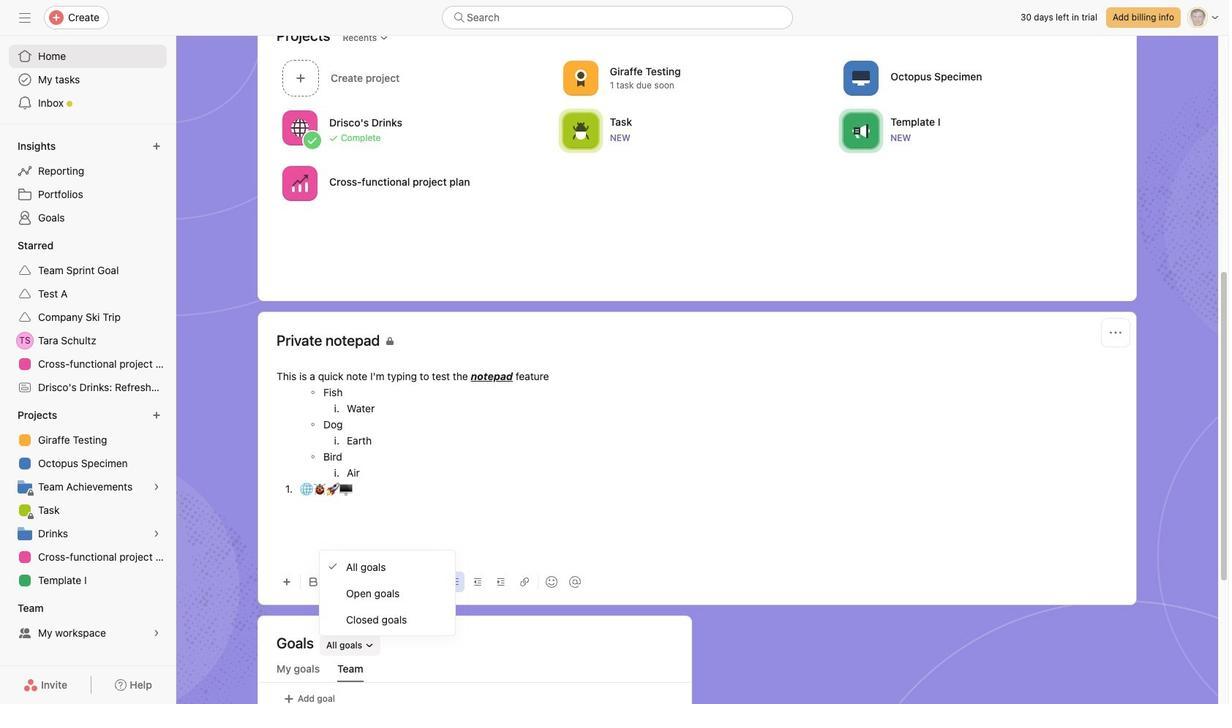 Task type: describe. For each thing, give the bounding box(es) containing it.
see details, team achievements image
[[152, 483, 161, 492]]

see details, drinks image
[[152, 530, 161, 539]]

increase list indent image
[[497, 578, 506, 587]]

new insights image
[[152, 142, 161, 151]]

bug image
[[572, 122, 590, 139]]

graph image
[[291, 175, 309, 192]]

insights element
[[0, 133, 176, 233]]

new project or portfolio image
[[152, 411, 161, 420]]

decrease list indent image
[[473, 578, 482, 587]]

globe image
[[291, 119, 309, 136]]

hide sidebar image
[[19, 12, 31, 23]]

teams element
[[0, 596, 176, 648]]

computer image
[[853, 69, 870, 87]]

link image
[[520, 578, 529, 587]]

insert an object image
[[282, 578, 291, 587]]



Task type: locate. For each thing, give the bounding box(es) containing it.
global element
[[0, 36, 176, 124]]

list box
[[442, 6, 793, 29]]

toolbar
[[277, 566, 1118, 599]]

ribbon image
[[572, 69, 590, 87]]

starred element
[[0, 233, 176, 402]]

see details, my workspace image
[[152, 629, 161, 638]]

megaphone image
[[853, 122, 870, 139]]

numbered list image
[[450, 578, 459, 587]]

document
[[277, 369, 1118, 560]]

at mention image
[[569, 577, 581, 588]]

projects element
[[0, 402, 176, 596]]

emoji image
[[546, 577, 558, 588]]

bold image
[[310, 578, 318, 587]]



Task type: vqa. For each thing, say whether or not it's contained in the screenshot.
Increase List Indent icon
yes



